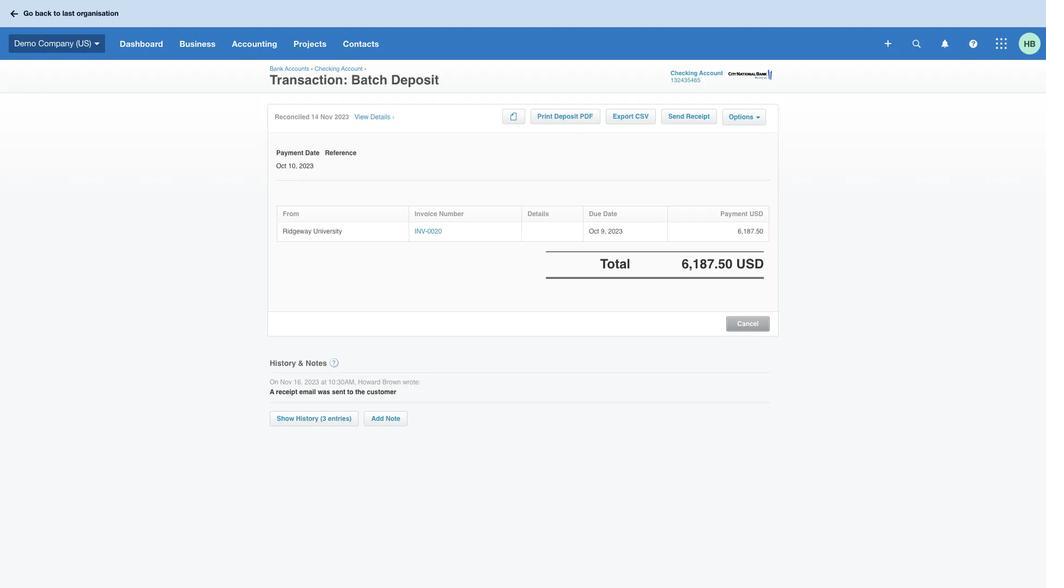 Task type: describe. For each thing, give the bounding box(es) containing it.
view details › link
[[355, 113, 394, 122]]

invoice
[[415, 210, 437, 218]]

demo company (us)
[[14, 39, 91, 48]]

on nov 16, 2023 at 10:30am, howard brown wrote: a receipt email was sent to the customer
[[270, 379, 420, 396]]

10:30am,
[[328, 379, 356, 386]]

print
[[538, 113, 552, 120]]

checking account link
[[315, 65, 363, 72]]

ridgeway university
[[283, 228, 342, 235]]

132435465
[[671, 77, 701, 84]]

from
[[283, 210, 299, 218]]

send
[[668, 113, 684, 120]]

to inside on nov 16, 2023 at 10:30am, howard brown wrote: a receipt email was sent to the customer
[[347, 389, 353, 396]]

export
[[613, 113, 633, 120]]

go
[[23, 9, 33, 18]]

hb button
[[1019, 27, 1046, 60]]

batch
[[351, 72, 387, 88]]

account inside checking account 132435465
[[699, 70, 723, 77]]

go back to last organisation
[[23, 9, 119, 18]]

business button
[[171, 27, 224, 60]]

1 horizontal spatial svg image
[[969, 39, 977, 48]]

&
[[298, 359, 304, 368]]

checking inside bank accounts › checking account › transaction:                batch deposit
[[315, 65, 340, 72]]

bank accounts › checking account › transaction:                batch deposit
[[270, 65, 439, 88]]

university
[[313, 228, 342, 235]]

6,187.50
[[738, 228, 763, 235]]

reference
[[325, 149, 357, 157]]

receipt
[[276, 389, 297, 396]]

demo
[[14, 39, 36, 48]]

0 horizontal spatial svg image
[[885, 40, 891, 47]]

business
[[179, 39, 216, 48]]

pdf
[[580, 113, 593, 120]]

accounting
[[232, 39, 277, 48]]

receipt
[[686, 113, 710, 120]]

svg image inside demo company (us) popup button
[[94, 42, 100, 45]]

checking account 132435465
[[671, 70, 723, 84]]

was
[[318, 389, 330, 396]]

16,
[[294, 379, 303, 386]]

banner containing hb
[[0, 0, 1046, 60]]

send receipt
[[668, 113, 710, 120]]

show
[[277, 415, 294, 423]]

inv-0020
[[415, 228, 442, 235]]

payment for payment date oct 10, 2023
[[276, 149, 303, 157]]

options
[[729, 113, 753, 121]]

note
[[386, 415, 400, 423]]

due date
[[589, 210, 617, 218]]

0 horizontal spatial ›
[[311, 65, 313, 72]]

9,
[[601, 228, 606, 235]]

a
[[270, 389, 274, 396]]

bank accounts link
[[270, 65, 309, 72]]

accounting button
[[224, 27, 285, 60]]

1 vertical spatial history
[[296, 415, 319, 423]]

payment date oct 10, 2023
[[276, 149, 319, 170]]

wrote:
[[403, 379, 420, 386]]

(us)
[[76, 39, 91, 48]]

brown
[[382, 379, 401, 386]]

payment for payment usd
[[720, 210, 748, 218]]

notes
[[306, 359, 327, 368]]

number
[[439, 210, 464, 218]]

hb
[[1024, 38, 1036, 48]]

print deposit pdf link
[[530, 109, 600, 124]]

customer
[[367, 389, 396, 396]]

0020
[[427, 228, 442, 235]]

accounts
[[285, 65, 309, 72]]

deposit inside bank accounts › checking account › transaction:                batch deposit
[[391, 72, 439, 88]]

the
[[355, 389, 365, 396]]

account inside bank accounts › checking account › transaction:                batch deposit
[[341, 65, 363, 72]]

at
[[321, 379, 326, 386]]

svg image inside go back to last organisation link
[[10, 10, 18, 17]]

2023 right 9,
[[608, 228, 623, 235]]

csv
[[635, 113, 649, 120]]

(3
[[320, 415, 326, 423]]

back
[[35, 9, 52, 18]]



Task type: vqa. For each thing, say whether or not it's contained in the screenshot.
added
no



Task type: locate. For each thing, give the bounding box(es) containing it.
bank
[[270, 65, 283, 72]]

date inside payment date oct 10, 2023
[[305, 149, 319, 157]]

›
[[311, 65, 313, 72], [364, 65, 366, 72], [392, 113, 394, 121]]

checking up send receipt link at the right of the page
[[671, 70, 698, 77]]

2023 inside payment date oct 10, 2023
[[299, 162, 314, 170]]

reconciled
[[275, 113, 309, 121]]

date for due date
[[603, 210, 617, 218]]

2 horizontal spatial ›
[[392, 113, 394, 121]]

1 horizontal spatial to
[[347, 389, 353, 396]]

0 horizontal spatial payment
[[276, 149, 303, 157]]

1 horizontal spatial payment
[[720, 210, 748, 218]]

1 horizontal spatial checking
[[671, 70, 698, 77]]

2 horizontal spatial svg image
[[996, 38, 1007, 49]]

date
[[305, 149, 319, 157], [603, 210, 617, 218]]

14
[[311, 113, 319, 121]]

checking right accounts
[[315, 65, 340, 72]]

1 horizontal spatial ›
[[364, 65, 366, 72]]

1 vertical spatial details
[[528, 210, 549, 218]]

oct left 10,
[[276, 162, 286, 170]]

history left &
[[270, 359, 296, 368]]

go back to last organisation link
[[7, 4, 125, 23]]

usd
[[749, 210, 763, 218]]

1 horizontal spatial oct
[[589, 228, 599, 235]]

on
[[270, 379, 278, 386]]

to left last
[[54, 9, 60, 18]]

company
[[38, 39, 74, 48]]

email
[[299, 389, 316, 396]]

oct inside payment date oct 10, 2023
[[276, 162, 286, 170]]

svg image
[[10, 10, 18, 17], [912, 39, 920, 48], [941, 39, 948, 48], [94, 42, 100, 45]]

nov inside on nov 16, 2023 at 10:30am, howard brown wrote: a receipt email was sent to the customer
[[280, 379, 292, 386]]

dashboard
[[120, 39, 163, 48]]

› right the view
[[392, 113, 394, 121]]

transaction:
[[270, 72, 347, 88]]

account up receipt
[[699, 70, 723, 77]]

date right due at the top right
[[603, 210, 617, 218]]

› down contacts on the top left of page
[[364, 65, 366, 72]]

banner
[[0, 0, 1046, 60]]

nov right 14 at the top left of the page
[[320, 113, 333, 121]]

2023 up email
[[305, 379, 319, 386]]

0 vertical spatial oct
[[276, 162, 286, 170]]

send receipt link
[[661, 109, 717, 124]]

show history (3 entries) link
[[270, 411, 359, 427]]

checking
[[315, 65, 340, 72], [671, 70, 698, 77]]

1 vertical spatial deposit
[[554, 113, 578, 120]]

navigation
[[112, 27, 877, 60]]

to inside banner
[[54, 9, 60, 18]]

0 horizontal spatial to
[[54, 9, 60, 18]]

0 horizontal spatial details
[[370, 113, 390, 121]]

0 horizontal spatial deposit
[[391, 72, 439, 88]]

payment inside payment date oct 10, 2023
[[276, 149, 303, 157]]

2023 left the view
[[335, 113, 349, 121]]

oct 9, 2023
[[589, 228, 623, 235]]

demo company (us) button
[[0, 27, 112, 60]]

1 vertical spatial payment
[[720, 210, 748, 218]]

print deposit pdf
[[538, 113, 593, 120]]

1 horizontal spatial deposit
[[554, 113, 578, 120]]

sent
[[332, 389, 345, 396]]

0 vertical spatial details
[[370, 113, 390, 121]]

reconciled 14 nov 2023 view details ›
[[275, 113, 394, 121]]

0 horizontal spatial oct
[[276, 162, 286, 170]]

payment usd
[[720, 210, 763, 218]]

1 horizontal spatial nov
[[320, 113, 333, 121]]

add note
[[371, 415, 400, 423]]

cancel link
[[727, 318, 769, 328]]

1 vertical spatial nov
[[280, 379, 292, 386]]

6,187.50 usd
[[682, 257, 764, 272]]

projects button
[[285, 27, 335, 60]]

show history (3 entries)
[[277, 415, 352, 423]]

0 vertical spatial date
[[305, 149, 319, 157]]

0 vertical spatial nov
[[320, 113, 333, 121]]

payment
[[276, 149, 303, 157], [720, 210, 748, 218]]

history left (3
[[296, 415, 319, 423]]

date for payment date oct 10, 2023
[[305, 149, 319, 157]]

account down contacts on the top left of page
[[341, 65, 363, 72]]

history & notes
[[270, 359, 327, 368]]

navigation inside banner
[[112, 27, 877, 60]]

payment up 10,
[[276, 149, 303, 157]]

contacts
[[343, 39, 379, 48]]

1 vertical spatial date
[[603, 210, 617, 218]]

oct left 9,
[[589, 228, 599, 235]]

0 horizontal spatial account
[[341, 65, 363, 72]]

0 horizontal spatial date
[[305, 149, 319, 157]]

history
[[270, 359, 296, 368], [296, 415, 319, 423]]

details
[[370, 113, 390, 121], [528, 210, 549, 218]]

1 horizontal spatial date
[[603, 210, 617, 218]]

oct
[[276, 162, 286, 170], [589, 228, 599, 235]]

to left 'the'
[[347, 389, 353, 396]]

contacts button
[[335, 27, 387, 60]]

deposit
[[391, 72, 439, 88], [554, 113, 578, 120]]

1 horizontal spatial details
[[528, 210, 549, 218]]

projects
[[294, 39, 327, 48]]

export csv
[[613, 113, 649, 120]]

add note link
[[364, 411, 407, 427]]

last
[[62, 9, 75, 18]]

inv-
[[415, 228, 427, 235]]

deposit right batch
[[391, 72, 439, 88]]

0 horizontal spatial nov
[[280, 379, 292, 386]]

entries)
[[328, 415, 352, 423]]

dashboard link
[[112, 27, 171, 60]]

1 vertical spatial to
[[347, 389, 353, 396]]

total
[[600, 257, 630, 272]]

add
[[371, 415, 384, 423]]

1 vertical spatial oct
[[589, 228, 599, 235]]

inv-0020 link
[[415, 228, 442, 235]]

deposit left pdf
[[554, 113, 578, 120]]

checking inside checking account 132435465
[[671, 70, 698, 77]]

2023 inside on nov 16, 2023 at 10:30am, howard brown wrote: a receipt email was sent to the customer
[[305, 379, 319, 386]]

0 vertical spatial to
[[54, 9, 60, 18]]

due
[[589, 210, 601, 218]]

0 vertical spatial history
[[270, 359, 296, 368]]

nov
[[320, 113, 333, 121], [280, 379, 292, 386]]

export csv link
[[606, 109, 656, 124]]

0 vertical spatial payment
[[276, 149, 303, 157]]

organisation
[[77, 9, 119, 18]]

howard
[[358, 379, 381, 386]]

10,
[[288, 162, 297, 170]]

svg image
[[996, 38, 1007, 49], [969, 39, 977, 48], [885, 40, 891, 47]]

date left reference
[[305, 149, 319, 157]]

cancel
[[737, 320, 759, 328]]

2023 right 10,
[[299, 162, 314, 170]]

account
[[341, 65, 363, 72], [699, 70, 723, 77]]

1 horizontal spatial account
[[699, 70, 723, 77]]

› right accounts
[[311, 65, 313, 72]]

navigation containing dashboard
[[112, 27, 877, 60]]

0 vertical spatial deposit
[[391, 72, 439, 88]]

view
[[355, 113, 369, 121]]

nov up receipt
[[280, 379, 292, 386]]

payment left usd
[[720, 210, 748, 218]]

0 horizontal spatial checking
[[315, 65, 340, 72]]

to
[[54, 9, 60, 18], [347, 389, 353, 396]]

invoice number
[[415, 210, 464, 218]]

ridgeway
[[283, 228, 311, 235]]



